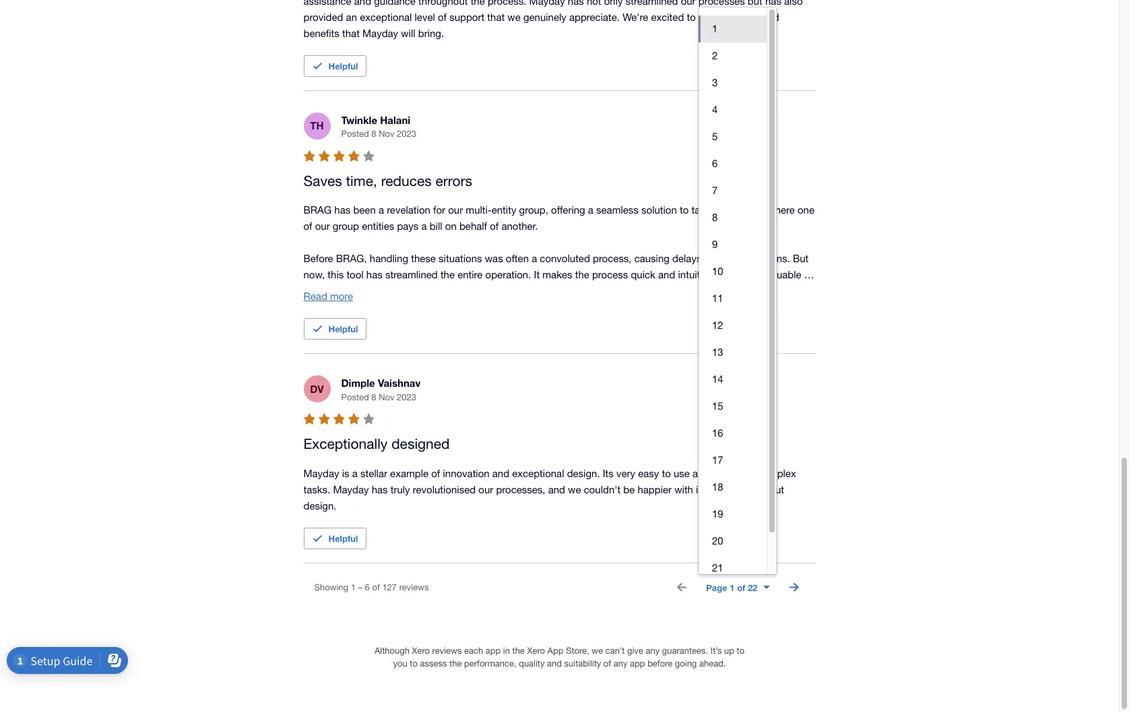 Task type: vqa. For each thing, say whether or not it's contained in the screenshot.
Discover
no



Task type: describe. For each thing, give the bounding box(es) containing it.
8 for time,
[[372, 129, 377, 139]]

1 for page 1 of 22
[[730, 582, 735, 593]]

5 button
[[699, 123, 767, 150]]

an
[[366, 334, 377, 345]]

0 horizontal spatial any
[[614, 659, 628, 669]]

user-
[[378, 318, 401, 329]]

bill
[[430, 221, 443, 232]]

one
[[798, 204, 815, 216]]

going
[[675, 659, 697, 669]]

with
[[675, 484, 694, 495]]

for up "financial"
[[601, 318, 613, 329]]

and down this
[[326, 285, 343, 297]]

of inside mayday is a stellar example of innovation and exceptional design. its very easy to use and simplifies complex tasks. mayday has truly revolutionised our processes, and we couldn't be happier with its well-thought-out design.
[[432, 468, 440, 479]]

its
[[697, 484, 707, 495]]

in inside although xero reviews each app in the xero app store, we can't give any guarantees. it's up to you to assess the performance, quality and suitability of any app before going ahead.
[[503, 646, 510, 656]]

reviews inside pagination element
[[400, 582, 429, 593]]

we inside although xero reviews each app in the xero app store, we can't give any guarantees. it's up to you to assess the performance, quality and suitability of any app before going ahead.
[[592, 646, 604, 656]]

tasks.
[[304, 484, 331, 495]]

can't
[[359, 350, 381, 362]]

twinkle halani posted 8 nov 2023
[[341, 114, 417, 139]]

1 button
[[699, 15, 767, 42]]

has up "reducing" on the top left
[[367, 269, 383, 281]]

behalf
[[460, 221, 487, 232]]

our down into
[[766, 334, 781, 345]]

0 vertical spatial app
[[486, 646, 501, 656]]

13
[[713, 346, 724, 358]]

1 horizontal spatial any
[[646, 646, 660, 656]]

our inside mayday is a stellar example of innovation and exceptional design. its very easy to use and simplifies complex tasks. mayday has truly revolutionised our processes, and we couldn't be happier with its well-thought-out design.
[[479, 484, 494, 495]]

intuitive,
[[679, 269, 716, 281]]

11 button
[[699, 285, 767, 312]]

21 button
[[699, 555, 767, 582]]

127
[[383, 582, 397, 593]]

in inside brag has been a revelation for our multi-entity group, offering a seamless solution to tackle scenarios where one of our group entities pays a bill on behalf of another. before brag, handling these situations was often a convoluted process, causing delays and complications. but now, this tool has streamlined the entire operation. it makes the process quick and intuitive, saving us valuable time and reducing the margin for errors. additionally, the user-friendly interface of brag has made it easy for our team to adapt and integrate into our workflow. it's an essential asset in our toolkit for ensuring financial transparency and efficiency among our entities. we can't recommend it enough!
[[449, 334, 457, 345]]

the up an on the left of the page
[[361, 318, 375, 329]]

1 inside 1 2 3 4 5 6 7 8 9 10
[[713, 23, 718, 34]]

before
[[648, 659, 673, 669]]

nov for time,
[[379, 129, 395, 139]]

helpful button for exceptionally
[[304, 528, 367, 549]]

interface
[[437, 318, 476, 329]]

and up processes,
[[493, 468, 510, 479]]

revolutionised
[[413, 484, 476, 495]]

thought-
[[731, 484, 770, 495]]

19 button
[[699, 501, 767, 528]]

solution
[[642, 204, 677, 216]]

our up enough!
[[460, 334, 475, 345]]

been
[[354, 204, 376, 216]]

and up the efficiency at the top of page
[[699, 318, 716, 329]]

halani
[[380, 114, 411, 126]]

errors
[[436, 172, 473, 189]]

and inside although xero reviews each app in the xero app store, we can't give any guarantees. it's up to you to assess the performance, quality and suitability of any app before going ahead.
[[547, 659, 562, 669]]

1 vertical spatial brag
[[490, 318, 519, 329]]

helpful for saves
[[329, 324, 358, 335]]

a up it
[[532, 253, 537, 265]]

to right up
[[737, 646, 745, 656]]

11
[[713, 292, 724, 304]]

entities.
[[304, 350, 339, 362]]

among
[[732, 334, 763, 345]]

very
[[617, 468, 636, 479]]

has up group
[[335, 204, 351, 216]]

process,
[[593, 253, 632, 265]]

mayday is a stellar example of innovation and exceptional design. its very easy to use and simplifies complex tasks. mayday has truly revolutionised our processes, and we couldn't be happier with its well-thought-out design.
[[304, 468, 800, 512]]

20 button
[[699, 528, 767, 555]]

of inside although xero reviews each app in the xero app store, we can't give any guarantees. it's up to you to assess the performance, quality and suitability of any app before going ahead.
[[604, 659, 612, 669]]

friendly
[[401, 318, 434, 329]]

ensuring
[[523, 334, 562, 345]]

on
[[446, 221, 457, 232]]

toolkit
[[478, 334, 505, 345]]

entity
[[492, 204, 517, 216]]

tool
[[347, 269, 364, 281]]

seamless
[[597, 204, 639, 216]]

group,
[[520, 204, 549, 216]]

a up entities
[[379, 204, 384, 216]]

16 button
[[699, 420, 767, 447]]

performance,
[[465, 659, 517, 669]]

situations
[[439, 253, 482, 265]]

our up "transparency"
[[616, 318, 630, 329]]

list box containing 1
[[699, 7, 767, 617]]

recommend
[[384, 350, 438, 362]]

simplifies
[[713, 468, 755, 479]]

another.
[[502, 221, 538, 232]]

next page image
[[781, 574, 808, 601]]

delays
[[673, 253, 702, 265]]

18
[[713, 481, 724, 493]]

brag,
[[336, 253, 367, 265]]

th
[[310, 120, 324, 132]]

financial
[[565, 334, 602, 345]]

15
[[713, 400, 724, 412]]

page 1 of 22
[[707, 582, 758, 593]]

assess
[[420, 659, 447, 669]]

our right into
[[781, 318, 796, 329]]

of inside popup button
[[738, 582, 746, 593]]

22
[[748, 582, 758, 593]]

7 button
[[699, 177, 767, 204]]

5
[[713, 131, 718, 142]]

truly
[[391, 484, 410, 495]]

well-
[[710, 484, 731, 495]]

our up the on
[[449, 204, 463, 216]]

into
[[762, 318, 779, 329]]

6 button
[[699, 150, 767, 177]]

has up ensuring
[[521, 318, 537, 329]]

page 1 of 22 button
[[699, 577, 778, 599]]

10 button
[[699, 258, 767, 285]]

of down entity
[[490, 221, 499, 232]]

2023 for time,
[[397, 129, 417, 139]]

8 for designed
[[372, 392, 377, 402]]

posted for exceptionally
[[341, 392, 369, 402]]

read
[[304, 291, 328, 302]]

reduces
[[381, 172, 432, 189]]

19
[[713, 508, 724, 520]]

10
[[713, 266, 724, 277]]

1 helpful from the top
[[329, 61, 358, 71]]

each
[[465, 646, 484, 656]]

essential
[[380, 334, 420, 345]]

its
[[603, 468, 614, 479]]

you
[[393, 659, 408, 669]]

previous page image
[[669, 574, 696, 601]]

entities
[[362, 221, 395, 232]]



Task type: locate. For each thing, give the bounding box(es) containing it.
exceptionally designed
[[304, 436, 450, 452]]

1 horizontal spatial xero
[[528, 646, 545, 656]]

happier
[[638, 484, 672, 495]]

2 vertical spatial 8
[[372, 392, 377, 402]]

mayday down is
[[333, 484, 369, 495]]

0 vertical spatial 8
[[372, 129, 377, 139]]

the down 'streamlined'
[[388, 285, 402, 297]]

handling
[[370, 253, 409, 265]]

it
[[534, 269, 540, 281]]

list box
[[699, 7, 767, 617]]

1 vertical spatial posted
[[341, 392, 369, 402]]

easy inside mayday is a stellar example of innovation and exceptional design. its very easy to use and simplifies complex tasks. mayday has truly revolutionised our processes, and we couldn't be happier with its well-thought-out design.
[[639, 468, 660, 479]]

store,
[[566, 646, 590, 656]]

posted inside dimple vaishnav posted 8 nov 2023
[[341, 392, 369, 402]]

16
[[713, 427, 724, 439]]

helpful up showing
[[329, 533, 358, 544]]

time,
[[346, 172, 377, 189]]

1 horizontal spatial in
[[503, 646, 510, 656]]

8 down dimple
[[372, 392, 377, 402]]

stellar
[[361, 468, 388, 479]]

1 vertical spatial in
[[503, 646, 510, 656]]

xero up assess at the bottom of page
[[412, 646, 430, 656]]

design.
[[567, 468, 600, 479], [304, 500, 337, 512]]

to inside mayday is a stellar example of innovation and exceptional design. its very easy to use and simplifies complex tasks. mayday has truly revolutionised our processes, and we couldn't be happier with its well-thought-out design.
[[662, 468, 671, 479]]

nov
[[379, 129, 395, 139], [379, 392, 395, 402]]

17
[[713, 454, 724, 466]]

2023 inside dimple vaishnav posted 8 nov 2023
[[397, 392, 417, 402]]

and down causing
[[659, 269, 676, 281]]

additionally,
[[304, 318, 358, 329]]

dimple vaishnav posted 8 nov 2023
[[341, 377, 421, 402]]

0 vertical spatial posted
[[341, 129, 369, 139]]

offering
[[552, 204, 586, 216]]

1 vertical spatial 2023
[[397, 392, 417, 402]]

processes,
[[496, 484, 546, 495]]

we left couldn't
[[568, 484, 582, 495]]

multi-
[[466, 204, 492, 216]]

0 vertical spatial brag
[[304, 204, 332, 216]]

to right the you
[[410, 659, 418, 669]]

saves time, reduces errors
[[304, 172, 473, 189]]

easy
[[577, 318, 598, 329], [639, 468, 660, 479]]

these
[[411, 253, 436, 265]]

it right the made
[[569, 318, 574, 329]]

give
[[628, 646, 644, 656]]

2 button
[[699, 42, 767, 69]]

1 vertical spatial easy
[[639, 468, 660, 479]]

1 horizontal spatial 1
[[713, 23, 718, 34]]

posted down twinkle in the top of the page
[[341, 129, 369, 139]]

read more
[[304, 291, 353, 302]]

the up quality
[[513, 646, 525, 656]]

helpful button up twinkle in the top of the page
[[304, 55, 367, 77]]

although
[[375, 646, 410, 656]]

convoluted
[[540, 253, 590, 265]]

3
[[713, 77, 718, 88]]

has down "stellar"
[[372, 484, 388, 495]]

enough!
[[449, 350, 486, 362]]

18 button
[[699, 474, 767, 501]]

nov inside "twinkle halani posted 8 nov 2023"
[[379, 129, 395, 139]]

it's
[[350, 334, 363, 345]]

1 vertical spatial any
[[614, 659, 628, 669]]

the right assess at the bottom of page
[[450, 659, 462, 669]]

1 up 2
[[713, 23, 718, 34]]

6 inside pagination element
[[365, 582, 370, 593]]

nov inside dimple vaishnav posted 8 nov 2023
[[379, 392, 395, 402]]

of up before
[[304, 221, 313, 232]]

8 inside 1 2 3 4 5 6 7 8 9 10
[[713, 212, 718, 223]]

reviews right 127 on the left
[[400, 582, 429, 593]]

0 vertical spatial helpful button
[[304, 55, 367, 77]]

8 down twinkle in the top of the page
[[372, 129, 377, 139]]

up
[[725, 646, 735, 656]]

0 horizontal spatial reviews
[[400, 582, 429, 593]]

we left can't
[[592, 646, 604, 656]]

any up before
[[646, 646, 660, 656]]

8 up 9 on the top
[[713, 212, 718, 223]]

1 vertical spatial reviews
[[433, 646, 462, 656]]

was
[[485, 253, 503, 265]]

we inside mayday is a stellar example of innovation and exceptional design. its very easy to use and simplifies complex tasks. mayday has truly revolutionised our processes, and we couldn't be happier with its well-thought-out design.
[[568, 484, 582, 495]]

14
[[713, 373, 724, 385]]

helpful up we
[[329, 324, 358, 335]]

17 button
[[699, 447, 767, 474]]

it down the asset
[[441, 350, 446, 362]]

be
[[624, 484, 635, 495]]

2 vertical spatial helpful button
[[304, 528, 367, 549]]

1 vertical spatial app
[[630, 659, 646, 669]]

and down exceptional
[[549, 484, 566, 495]]

nov down halani
[[379, 129, 395, 139]]

8 inside "twinkle halani posted 8 nov 2023"
[[372, 129, 377, 139]]

2 horizontal spatial 1
[[730, 582, 735, 593]]

for up bill on the left top
[[434, 204, 446, 216]]

in down interface
[[449, 334, 457, 345]]

14 button
[[699, 366, 767, 393]]

0 vertical spatial reviews
[[400, 582, 429, 593]]

saving
[[719, 269, 748, 281]]

group containing 1
[[699, 7, 778, 617]]

1 horizontal spatial 6
[[713, 158, 718, 169]]

for right toolkit
[[508, 334, 520, 345]]

0 vertical spatial design.
[[567, 468, 600, 479]]

exceptional
[[513, 468, 565, 479]]

any down can't
[[614, 659, 628, 669]]

easy up happier
[[639, 468, 660, 479]]

time
[[304, 285, 323, 297]]

couldn't
[[584, 484, 621, 495]]

13 button
[[699, 339, 767, 366]]

to right the team
[[659, 318, 668, 329]]

helpful button up showing
[[304, 528, 367, 549]]

nov down vaishnav
[[379, 392, 395, 402]]

and down adapt
[[667, 334, 684, 345]]

1 vertical spatial helpful
[[329, 324, 358, 335]]

1 for showing 1 – 6 of 127 reviews
[[351, 582, 356, 593]]

0 horizontal spatial 6
[[365, 582, 370, 593]]

and up its
[[693, 468, 710, 479]]

a
[[379, 204, 384, 216], [588, 204, 594, 216], [422, 221, 427, 232], [532, 253, 537, 265], [352, 468, 358, 479]]

7
[[713, 185, 718, 196]]

0 horizontal spatial it
[[441, 350, 446, 362]]

3 helpful button from the top
[[304, 528, 367, 549]]

8 inside dimple vaishnav posted 8 nov 2023
[[372, 392, 377, 402]]

helpful for exceptionally
[[329, 533, 358, 544]]

design. left its
[[567, 468, 600, 479]]

1 horizontal spatial design.
[[567, 468, 600, 479]]

3 helpful from the top
[[329, 533, 358, 544]]

0 horizontal spatial app
[[486, 646, 501, 656]]

tackle
[[692, 204, 719, 216]]

0 vertical spatial mayday
[[304, 468, 340, 479]]

pagination element
[[304, 572, 816, 604]]

dv
[[310, 383, 324, 395]]

and up 10
[[705, 253, 722, 265]]

reviews inside although xero reviews each app in the xero app store, we can't give any guarantees. it's up to you to assess the performance, quality and suitability of any app before going ahead.
[[433, 646, 462, 656]]

2023 inside "twinkle halani posted 8 nov 2023"
[[397, 129, 417, 139]]

dimple
[[341, 377, 375, 389]]

0 horizontal spatial xero
[[412, 646, 430, 656]]

brag down saves
[[304, 204, 332, 216]]

example
[[390, 468, 429, 479]]

twinkle
[[341, 114, 378, 126]]

2 helpful button from the top
[[304, 318, 367, 340]]

1 vertical spatial design.
[[304, 500, 337, 512]]

to
[[680, 204, 689, 216], [659, 318, 668, 329], [662, 468, 671, 479], [737, 646, 745, 656], [410, 659, 418, 669]]

out
[[770, 484, 785, 495]]

of up revolutionised at the left of page
[[432, 468, 440, 479]]

2 xero from the left
[[528, 646, 545, 656]]

0 vertical spatial any
[[646, 646, 660, 656]]

efficiency
[[686, 334, 729, 345]]

1 inside popup button
[[730, 582, 735, 593]]

the down convoluted
[[576, 269, 590, 281]]

0 horizontal spatial brag
[[304, 204, 332, 216]]

has inside mayday is a stellar example of innovation and exceptional design. its very easy to use and simplifies complex tasks. mayday has truly revolutionised our processes, and we couldn't be happier with its well-thought-out design.
[[372, 484, 388, 495]]

0 vertical spatial it
[[569, 318, 574, 329]]

now,
[[304, 269, 325, 281]]

0 horizontal spatial in
[[449, 334, 457, 345]]

1 nov from the top
[[379, 129, 395, 139]]

0 horizontal spatial we
[[568, 484, 582, 495]]

revelation
[[387, 204, 431, 216]]

6 right – at bottom left
[[365, 582, 370, 593]]

posted inside "twinkle halani posted 8 nov 2023"
[[341, 129, 369, 139]]

0 vertical spatial nov
[[379, 129, 395, 139]]

2023 for designed
[[397, 392, 417, 402]]

in up performance,
[[503, 646, 510, 656]]

made
[[540, 318, 566, 329]]

1 left – at bottom left
[[351, 582, 356, 593]]

2023 down vaishnav
[[397, 392, 417, 402]]

and down app
[[547, 659, 562, 669]]

3 button
[[699, 69, 767, 96]]

posted down dimple
[[341, 392, 369, 402]]

1 horizontal spatial it
[[569, 318, 574, 329]]

a right is
[[352, 468, 358, 479]]

of
[[304, 221, 313, 232], [490, 221, 499, 232], [479, 318, 488, 329], [432, 468, 440, 479], [372, 582, 380, 593], [738, 582, 746, 593], [604, 659, 612, 669]]

of up toolkit
[[479, 318, 488, 329]]

1 vertical spatial nov
[[379, 392, 395, 402]]

1 vertical spatial mayday
[[333, 484, 369, 495]]

0 horizontal spatial easy
[[577, 318, 598, 329]]

our
[[449, 204, 463, 216], [315, 221, 330, 232], [616, 318, 630, 329], [781, 318, 796, 329], [460, 334, 475, 345], [766, 334, 781, 345], [479, 484, 494, 495]]

0 vertical spatial 6
[[713, 158, 718, 169]]

1 posted from the top
[[341, 129, 369, 139]]

helpful button up we
[[304, 318, 367, 340]]

nov for designed
[[379, 392, 395, 402]]

0 horizontal spatial 1
[[351, 582, 356, 593]]

team
[[633, 318, 656, 329]]

mayday up the tasks.
[[304, 468, 340, 479]]

the
[[441, 269, 455, 281], [576, 269, 590, 281], [388, 285, 402, 297], [361, 318, 375, 329], [513, 646, 525, 656], [450, 659, 462, 669]]

app down give
[[630, 659, 646, 669]]

scenarios
[[722, 204, 765, 216]]

9 button
[[699, 231, 767, 258]]

brag has been a revelation for our multi-entity group, offering a seamless solution to tackle scenarios where one of our group entities pays a bill on behalf of another. before brag, handling these situations was often a convoluted process, causing delays and complications. but now, this tool has streamlined the entire operation. it makes the process quick and intuitive, saving us valuable time and reducing the margin for errors. additionally, the user-friendly interface of brag has made it easy for our team to adapt and integrate into our workflow. it's an essential asset in our toolkit for ensuring financial transparency and efficiency among our entities. we can't recommend it enough!
[[304, 204, 818, 362]]

2 posted from the top
[[341, 392, 369, 402]]

to left tackle
[[680, 204, 689, 216]]

1 vertical spatial 6
[[365, 582, 370, 593]]

a inside mayday is a stellar example of innovation and exceptional design. its very easy to use and simplifies complex tasks. mayday has truly revolutionised our processes, and we couldn't be happier with its well-thought-out design.
[[352, 468, 358, 479]]

helpful button for saves
[[304, 318, 367, 340]]

1 helpful button from the top
[[304, 55, 367, 77]]

has
[[335, 204, 351, 216], [367, 269, 383, 281], [521, 318, 537, 329], [372, 484, 388, 495]]

easy inside brag has been a revelation for our multi-entity group, offering a seamless solution to tackle scenarios where one of our group entities pays a bill on behalf of another. before brag, handling these situations was often a convoluted process, causing delays and complications. but now, this tool has streamlined the entire operation. it makes the process quick and intuitive, saving us valuable time and reducing the margin for errors. additionally, the user-friendly interface of brag has made it easy for our team to adapt and integrate into our workflow. it's an essential asset in our toolkit for ensuring financial transparency and efficiency among our entities. we can't recommend it enough!
[[577, 318, 598, 329]]

0 vertical spatial we
[[568, 484, 582, 495]]

1 xero from the left
[[412, 646, 430, 656]]

asset
[[422, 334, 447, 345]]

of down can't
[[604, 659, 612, 669]]

2023 down halani
[[397, 129, 417, 139]]

0 vertical spatial in
[[449, 334, 457, 345]]

xero up quality
[[528, 646, 545, 656]]

1 2 3 4 5 6 7 8 9 10
[[713, 23, 724, 277]]

6 inside 1 2 3 4 5 6 7 8 9 10
[[713, 158, 718, 169]]

2 helpful from the top
[[329, 324, 358, 335]]

helpful up twinkle in the top of the page
[[329, 61, 358, 71]]

and
[[705, 253, 722, 265], [659, 269, 676, 281], [326, 285, 343, 297], [699, 318, 716, 329], [667, 334, 684, 345], [493, 468, 510, 479], [693, 468, 710, 479], [549, 484, 566, 495], [547, 659, 562, 669]]

of left 127 on the left
[[372, 582, 380, 593]]

1 2023 from the top
[[397, 129, 417, 139]]

1 horizontal spatial app
[[630, 659, 646, 669]]

design. down the tasks.
[[304, 500, 337, 512]]

of left 22
[[738, 582, 746, 593]]

0 vertical spatial 2023
[[397, 129, 417, 139]]

2 vertical spatial helpful
[[329, 533, 358, 544]]

app up performance,
[[486, 646, 501, 656]]

brag up toolkit
[[490, 318, 519, 329]]

our left group
[[315, 221, 330, 232]]

1 vertical spatial we
[[592, 646, 604, 656]]

6 down 5
[[713, 158, 718, 169]]

a left bill on the left top
[[422, 221, 427, 232]]

suitability
[[565, 659, 602, 669]]

reducing
[[346, 285, 385, 297]]

easy up "financial"
[[577, 318, 598, 329]]

1 horizontal spatial easy
[[639, 468, 660, 479]]

1 horizontal spatial reviews
[[433, 646, 462, 656]]

1 vertical spatial helpful button
[[304, 318, 367, 340]]

us
[[751, 269, 762, 281]]

the down situations in the left of the page
[[441, 269, 455, 281]]

for left errors.
[[439, 285, 451, 297]]

0 vertical spatial helpful
[[329, 61, 358, 71]]

1 horizontal spatial brag
[[490, 318, 519, 329]]

1 right the page
[[730, 582, 735, 593]]

group
[[699, 7, 778, 617]]

innovation
[[443, 468, 490, 479]]

a right offering
[[588, 204, 594, 216]]

0 vertical spatial easy
[[577, 318, 598, 329]]

posted for saves
[[341, 129, 369, 139]]

0 horizontal spatial design.
[[304, 500, 337, 512]]

8 button
[[699, 204, 767, 231]]

streamlined
[[386, 269, 438, 281]]

1 horizontal spatial we
[[592, 646, 604, 656]]

2 2023 from the top
[[397, 392, 417, 402]]

2
[[713, 50, 718, 61]]

where
[[768, 204, 795, 216]]

showing
[[315, 582, 349, 593]]

our down 'innovation'
[[479, 484, 494, 495]]

1 vertical spatial 8
[[713, 212, 718, 223]]

1 vertical spatial it
[[441, 350, 446, 362]]

reviews up assess at the bottom of page
[[433, 646, 462, 656]]

2 nov from the top
[[379, 392, 395, 402]]

to left use on the right of the page
[[662, 468, 671, 479]]



